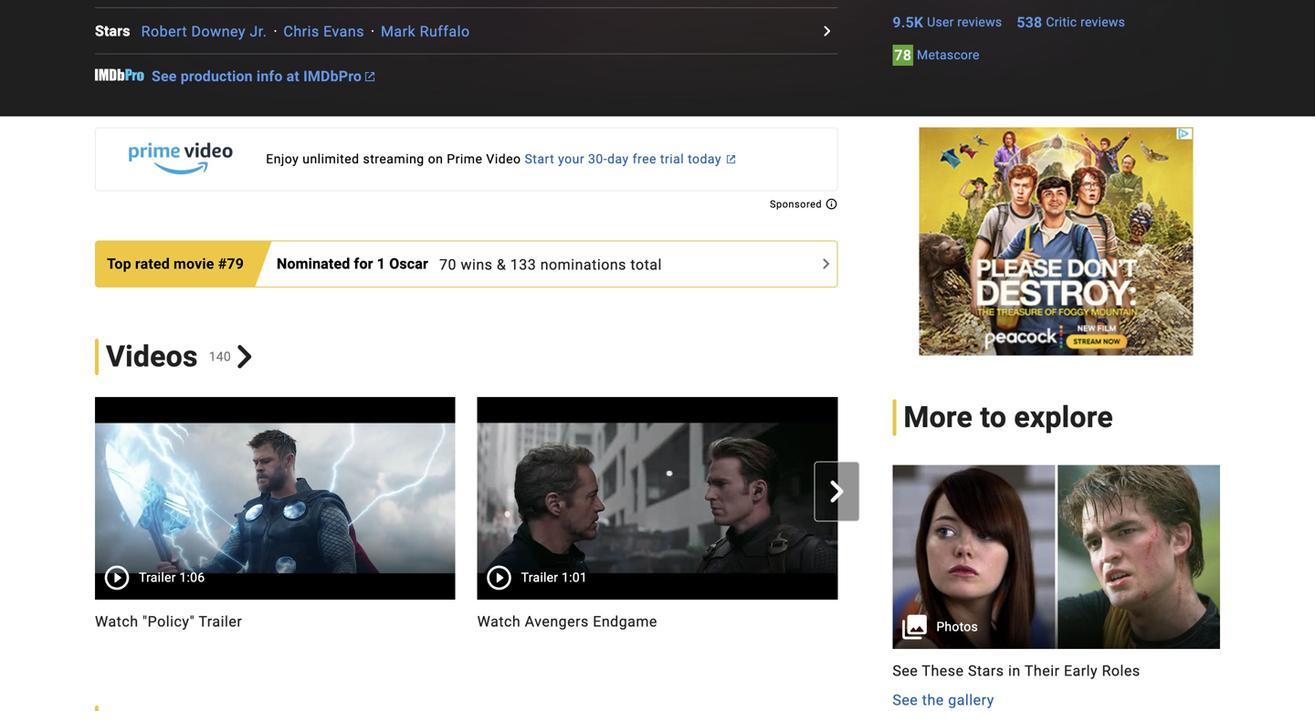 Task type: vqa. For each thing, say whether or not it's contained in the screenshot.
Watch Avengers Endgame Group
yes



Task type: describe. For each thing, give the bounding box(es) containing it.
1:01
[[562, 570, 587, 585]]

#79
[[218, 255, 244, 273]]

avengers endgame image
[[477, 397, 838, 600]]

chris evans button
[[284, 23, 364, 40]]

9.5k
[[893, 14, 924, 31]]

group containing see these stars in their early roles
[[893, 465, 1220, 712]]

see for see the gallery
[[893, 692, 918, 709]]

wins
[[461, 256, 493, 273]]

more
[[904, 400, 973, 435]]

at
[[286, 68, 300, 85]]

watch for watch avengers endgame
[[477, 613, 521, 630]]

see these stars in their early roles
[[893, 663, 1140, 680]]

watch for watch "policy" trailer
[[95, 613, 138, 630]]

see more awards and nominations image
[[815, 253, 837, 275]]

metascore
[[917, 47, 980, 62]]

trailer 1:01 link
[[477, 397, 838, 600]]

early
[[1064, 663, 1098, 680]]

photos link
[[893, 465, 1220, 650]]

0 vertical spatial chevron right inline image
[[233, 345, 256, 369]]

to
[[980, 400, 1007, 435]]

endgame
[[593, 613, 657, 630]]

trailer for "policy"
[[139, 570, 176, 585]]

watch "policy" trailer group
[[95, 397, 455, 655]]

stars inside stars button
[[95, 22, 130, 40]]

see full cast and crew image
[[816, 20, 838, 42]]

mark ruffalo
[[381, 23, 470, 40]]

in
[[1008, 663, 1021, 680]]

advertisement region
[[919, 127, 1193, 356]]

trailer 1:01 group
[[477, 397, 838, 600]]

oscar
[[389, 255, 428, 273]]

"awesome"
[[907, 613, 984, 630]]

chris evans
[[284, 23, 364, 40]]

trailer for avengers
[[521, 570, 558, 585]]

reviews for 9.5k
[[957, 14, 1002, 29]]

&
[[497, 256, 506, 273]]

rated
[[135, 255, 170, 273]]

info
[[257, 68, 283, 85]]

imdbpro
[[303, 68, 362, 85]]

70 wins & 133 nominations total
[[439, 256, 662, 273]]

sponsored
[[770, 199, 825, 210]]

chris
[[284, 23, 319, 40]]

ruffalo
[[420, 23, 470, 40]]

videos
[[106, 340, 198, 374]]

watch avengers endgame group
[[477, 397, 838, 655]]

user
[[927, 14, 954, 29]]

1:06
[[179, 570, 205, 585]]

trailer 1:06 group
[[95, 397, 455, 600]]

avengers
[[525, 613, 589, 630]]

more to explore
[[904, 400, 1113, 435]]

gallery
[[948, 692, 994, 709]]

nominated for 1 oscar button
[[277, 253, 439, 275]]

78
[[895, 46, 912, 64]]

538 critic reviews
[[1017, 14, 1125, 31]]

140
[[209, 349, 231, 364]]

watch avengers endgame link
[[477, 611, 838, 633]]

top
[[107, 255, 131, 273]]

"policy"
[[142, 613, 195, 630]]

538
[[1017, 14, 1042, 31]]

production
[[181, 68, 253, 85]]

critic
[[1046, 14, 1077, 29]]

total
[[631, 256, 662, 273]]

nominated
[[277, 255, 350, 273]]

nominations
[[540, 256, 626, 273]]



Task type: locate. For each thing, give the bounding box(es) containing it.
start your 30-day free trial today link
[[95, 127, 838, 191]]

watch left "policy"
[[95, 613, 138, 630]]

trailer left 1:01
[[521, 570, 558, 585]]

1 horizontal spatial stars
[[968, 663, 1004, 680]]

see left the
[[893, 692, 918, 709]]

watch for watch "awesome" tv spot
[[860, 613, 903, 630]]

spot
[[1011, 613, 1043, 630]]

trial
[[660, 152, 684, 167]]

reviews inside 9.5k user reviews
[[957, 14, 1002, 29]]

robert downey jr.
[[141, 23, 267, 40]]

2 watch from the left
[[477, 613, 521, 630]]

movie
[[174, 255, 214, 273]]

trailer 1:01
[[521, 570, 587, 585]]

watch avengers endgame
[[477, 613, 657, 630]]

launch inline image
[[365, 72, 375, 81]]

0 horizontal spatial stars
[[95, 22, 130, 40]]

1 reviews from the left
[[957, 14, 1002, 29]]

watch "policy" trailer link
[[95, 611, 455, 633]]

"policy" trailer image
[[95, 397, 455, 600]]

trailer right "policy"
[[199, 613, 242, 630]]

see the gallery
[[893, 692, 994, 709]]

133
[[510, 256, 536, 273]]

0 horizontal spatial reviews
[[957, 14, 1002, 29]]

stars
[[95, 22, 130, 40], [968, 663, 1004, 680]]

1 vertical spatial see
[[893, 663, 918, 680]]

reviews right the critic
[[1081, 14, 1125, 29]]

roles
[[1102, 663, 1140, 680]]

1 horizontal spatial reviews
[[1081, 14, 1125, 29]]

1 vertical spatial stars
[[968, 663, 1004, 680]]

"awesome" tv spot image
[[860, 397, 1220, 600]]

trailer
[[139, 570, 176, 585], [521, 570, 558, 585], [199, 613, 242, 630]]

reviews
[[957, 14, 1002, 29], [1081, 14, 1125, 29]]

watch "awesome" tv spot link
[[860, 611, 1220, 633]]

2 reviews from the left
[[1081, 14, 1125, 29]]

group
[[73, 397, 1220, 655], [860, 397, 1220, 600], [893, 465, 1220, 712]]

reviews right user
[[957, 14, 1002, 29]]

1
[[377, 255, 386, 273]]

1 horizontal spatial watch
[[477, 613, 521, 630]]

downey
[[191, 23, 246, 40]]

mark
[[381, 23, 416, 40]]

see inside button
[[893, 692, 918, 709]]

stars left in
[[968, 663, 1004, 680]]

photos group
[[893, 465, 1220, 650]]

2 horizontal spatial watch
[[860, 613, 903, 630]]

see the gallery button
[[893, 690, 994, 712]]

explore
[[1014, 400, 1113, 435]]

0 horizontal spatial watch
[[95, 613, 138, 630]]

top rated movie #79 button
[[96, 244, 251, 284]]

chevron right inline image
[[233, 345, 256, 369], [826, 481, 848, 503]]

9.5k user reviews
[[893, 14, 1002, 31]]

watch
[[95, 613, 138, 630], [477, 613, 521, 630], [860, 613, 903, 630]]

reviews inside 538 critic reviews
[[1081, 14, 1125, 29]]

for
[[354, 255, 373, 273]]

nominated for 1 oscar
[[277, 255, 428, 273]]

see for see these stars in their early roles
[[893, 663, 918, 680]]

robert downey jr. button
[[141, 23, 267, 40]]

the
[[922, 692, 944, 709]]

their
[[1025, 663, 1060, 680]]

robert
[[141, 23, 187, 40]]

mark ruffalo button
[[381, 23, 470, 40]]

1 watch from the left
[[95, 613, 138, 630]]

trailer left 1:06
[[139, 570, 176, 585]]

top rated movie #79
[[107, 255, 244, 273]]

group containing watch "policy" trailer
[[73, 397, 1220, 655]]

70
[[439, 256, 457, 273]]

watch "awesome" tv spot group
[[860, 397, 1220, 655]]

30-
[[588, 152, 607, 167]]

3 watch from the left
[[860, 613, 903, 630]]

see these stars in their early roles link
[[893, 661, 1220, 682]]

2 vertical spatial see
[[893, 692, 918, 709]]

tv
[[988, 613, 1007, 630]]

0 vertical spatial stars
[[95, 22, 130, 40]]

start your 30-day free trial today
[[525, 152, 722, 167]]

1 horizontal spatial trailer
[[199, 613, 242, 630]]

1 vertical spatial chevron right inline image
[[826, 481, 848, 503]]

stars button
[[95, 20, 141, 42]]

78 metascore
[[895, 46, 980, 64]]

trailer 1:06
[[139, 570, 205, 585]]

2 horizontal spatial trailer
[[521, 570, 558, 585]]

these
[[922, 663, 964, 680]]

stars inside see these stars in their early roles link
[[968, 663, 1004, 680]]

see down robert
[[152, 68, 177, 85]]

production art image
[[893, 465, 1220, 650]]

watch "awesome" tv spot
[[860, 613, 1043, 630]]

start
[[525, 152, 555, 167]]

day
[[607, 152, 629, 167]]

watch left avengers
[[477, 613, 521, 630]]

free
[[633, 152, 657, 167]]

stars left robert
[[95, 22, 130, 40]]

see production info at imdbpro button
[[152, 68, 375, 85]]

0 horizontal spatial trailer
[[139, 570, 176, 585]]

watch "policy" trailer
[[95, 613, 242, 630]]

see left these
[[893, 663, 918, 680]]

photos
[[936, 620, 978, 635]]

evans
[[323, 23, 364, 40]]

see
[[152, 68, 177, 85], [893, 663, 918, 680], [893, 692, 918, 709]]

jr.
[[250, 23, 267, 40]]

see production info at imdbpro
[[152, 68, 362, 85]]

your
[[558, 152, 585, 167]]

see for see production info at imdbpro
[[152, 68, 177, 85]]

watch left "awesome"
[[860, 613, 903, 630]]

trailer inside watch avengers endgame group
[[521, 570, 558, 585]]

reviews for 538
[[1081, 14, 1125, 29]]

trailer 1:06 link
[[95, 397, 455, 600]]

1 horizontal spatial chevron right inline image
[[826, 481, 848, 503]]

0 horizontal spatial chevron right inline image
[[233, 345, 256, 369]]

0 vertical spatial see
[[152, 68, 177, 85]]

today
[[688, 152, 722, 167]]



